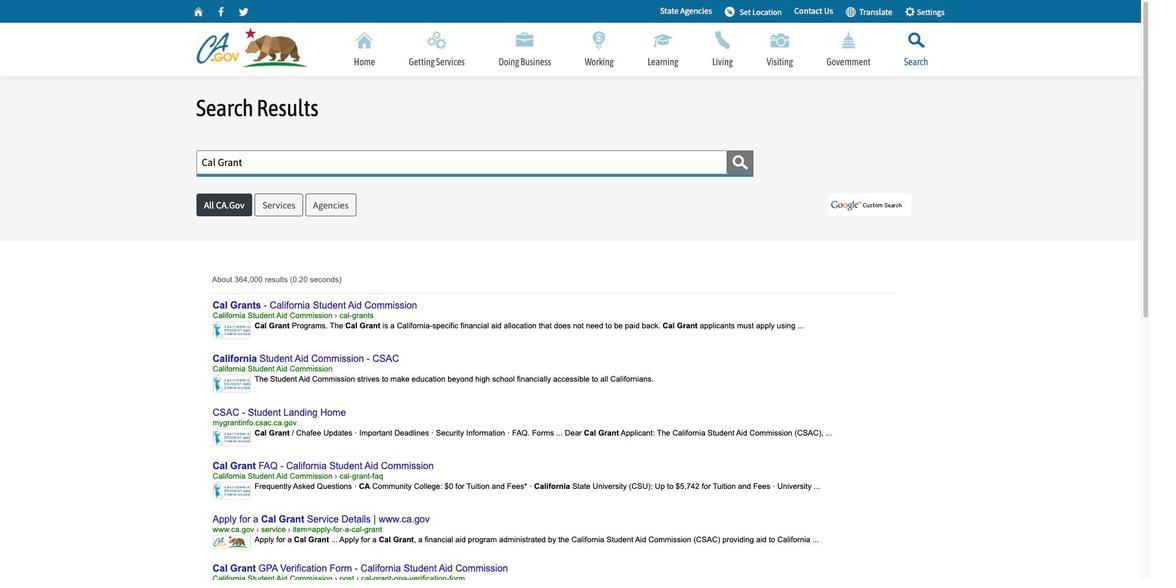 Task type: describe. For each thing, give the bounding box(es) containing it.
Agency Search text field
[[196, 151, 727, 175]]

globe image
[[846, 6, 856, 17]]

compass image
[[725, 6, 736, 17]]



Task type: locate. For each thing, give the bounding box(es) containing it.
None submit
[[196, 194, 253, 217], [255, 194, 303, 217], [306, 194, 357, 217], [196, 194, 253, 217], [255, 194, 303, 217], [306, 194, 357, 217]]

search image
[[732, 154, 750, 172]]

banner
[[0, 0, 1142, 76]]

gear image
[[905, 6, 916, 17]]

ca.gov logo image
[[196, 27, 315, 69]]



